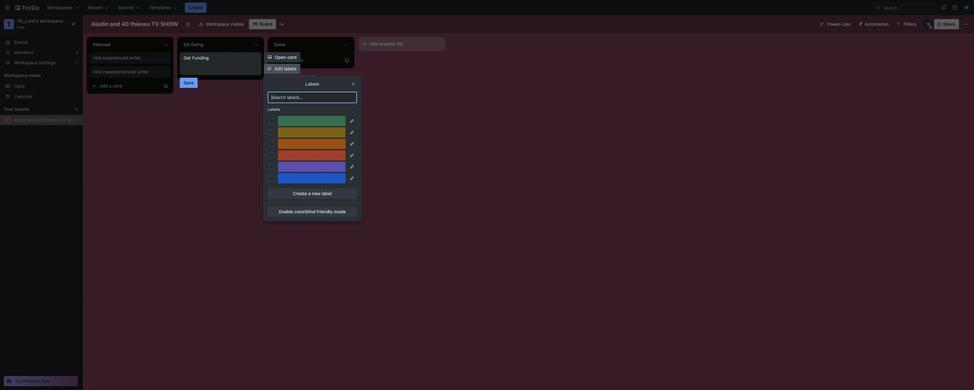 Task type: locate. For each thing, give the bounding box(es) containing it.
open information menu image
[[953, 4, 959, 11]]

labels down move
[[268, 107, 280, 112]]

hire left inexexperienced
[[93, 69, 102, 75]]

1 vertical spatial tv
[[60, 117, 65, 123]]

1 vertical spatial writer
[[138, 69, 149, 75]]

workspace inside button
[[206, 21, 229, 27]]

1 change from the top
[[275, 78, 291, 83]]

change for change members
[[275, 78, 291, 83]]

2 change from the top
[[275, 89, 291, 94]]

0 horizontal spatial 40
[[37, 117, 42, 123]]

1 horizontal spatial create from template… image
[[254, 70, 259, 75]]

card right open
[[288, 55, 297, 60]]

create from template… image left the save button
[[163, 84, 168, 89]]

0 vertical spatial create
[[189, 5, 203, 10]]

1 horizontal spatial create
[[293, 191, 307, 197]]

a down funding
[[200, 69, 202, 75]]

and
[[110, 21, 120, 27], [28, 117, 36, 123]]

1 horizontal spatial aladin and 40 thieves tv show
[[91, 21, 178, 27]]

create from template… image
[[345, 58, 350, 63]]

change cover button
[[264, 87, 308, 97]]

add up save
[[190, 69, 199, 75]]

close popover image
[[351, 82, 356, 87]]

color: blue, title: none image
[[278, 174, 346, 184]]

aladin inside text field
[[91, 21, 109, 27]]

workspace left visible
[[206, 21, 229, 27]]

0 horizontal spatial workspace
[[4, 73, 28, 78]]

0 horizontal spatial aladin
[[14, 117, 27, 123]]

hire experienced writer link
[[93, 55, 167, 61]]

get funding
[[184, 55, 209, 61]]

open card link
[[264, 52, 301, 63]]

0 vertical spatial change
[[275, 78, 291, 83]]

card
[[288, 55, 297, 60], [294, 58, 303, 63], [203, 69, 213, 75], [113, 83, 122, 89]]

hire left experienced at left top
[[93, 55, 102, 61]]

funding
[[192, 55, 209, 61]]

label
[[322, 191, 332, 197]]

0 horizontal spatial create
[[189, 5, 203, 10]]

move button
[[264, 98, 290, 108]]

save button
[[180, 78, 198, 88]]

enable colorblind friendly mode
[[279, 209, 346, 215]]

edit labels button
[[264, 64, 301, 74]]

your boards with 1 items element
[[4, 106, 64, 113]]

add a card button down hire inexexperienced writer
[[89, 81, 161, 91]]

1 hire from the top
[[93, 55, 102, 61]]

a
[[290, 58, 293, 63], [200, 69, 202, 75], [109, 83, 112, 89], [308, 191, 311, 197]]

tv
[[152, 21, 159, 27], [60, 117, 65, 123]]

1 edit from the top
[[275, 66, 283, 71]]

workspace visible button
[[194, 19, 248, 29]]

create for create
[[189, 5, 203, 10]]

edit left dates
[[275, 123, 283, 129]]

writer
[[129, 55, 141, 61], [138, 69, 149, 75]]

add a card
[[281, 58, 303, 63], [190, 69, 213, 75], [100, 83, 122, 89]]

0 horizontal spatial thieves
[[44, 117, 58, 123]]

hire inexexperienced writer
[[93, 69, 149, 75]]

writer up hire inexexperienced writer link
[[129, 55, 141, 61]]

a for add a card button for hire experienced writer
[[109, 83, 112, 89]]

add another list
[[370, 41, 403, 47]]

0 vertical spatial show
[[161, 21, 178, 27]]

save
[[184, 80, 194, 86]]

hire for hire experienced writer
[[93, 55, 102, 61]]

2 horizontal spatial add a card button
[[271, 56, 342, 66]]

writer down hire experienced writer link
[[138, 69, 149, 75]]

1 horizontal spatial workspace
[[206, 21, 229, 27]]

1 horizontal spatial add a card
[[190, 69, 213, 75]]

create from template… image down edit card image
[[254, 70, 259, 75]]

1 vertical spatial create
[[293, 191, 307, 197]]

40
[[122, 21, 129, 27], [37, 117, 42, 123]]

tb_lord (tylerblack44) image
[[924, 20, 933, 29]]

new
[[312, 191, 321, 197]]

power-
[[828, 21, 843, 27]]

0 notifications image
[[941, 4, 948, 11]]

1 horizontal spatial show
[[161, 21, 178, 27]]

edit left 'labels'
[[275, 66, 283, 71]]

labels
[[306, 81, 320, 87], [268, 107, 280, 112]]

1 vertical spatial edit
[[275, 123, 283, 129]]

a left new
[[308, 191, 311, 197]]

create up star or unstar board image
[[189, 5, 203, 10]]

1 horizontal spatial tv
[[152, 21, 159, 27]]

a up 'labels'
[[290, 58, 293, 63]]

create inside create button
[[189, 5, 203, 10]]

your
[[4, 107, 14, 112]]

0 vertical spatial 40
[[122, 21, 129, 27]]

0 vertical spatial tv
[[152, 21, 159, 27]]

1 vertical spatial add a card button
[[180, 67, 251, 77]]

card down funding
[[203, 69, 213, 75]]

2 hire from the top
[[93, 69, 102, 75]]

0 horizontal spatial add a card button
[[89, 81, 161, 91]]

views
[[29, 73, 41, 78]]

create inside create a new label button
[[293, 191, 307, 197]]

workspace
[[40, 18, 63, 24]]

show
[[161, 21, 178, 27], [67, 117, 80, 123]]

2 vertical spatial add a card button
[[89, 81, 161, 91]]

add a card for hire experienced writer
[[100, 83, 122, 89]]

0 vertical spatial aladin and 40 thieves tv show
[[91, 21, 178, 27]]

add a card button for hire experienced writer
[[89, 81, 161, 91]]

add a card down funding
[[190, 69, 213, 75]]

1 vertical spatial add a card
[[190, 69, 213, 75]]

add a card button down get funding link
[[180, 67, 251, 77]]

add
[[370, 41, 379, 47], [281, 58, 289, 63], [190, 69, 199, 75], [100, 83, 108, 89]]

workspace
[[206, 21, 229, 27], [4, 73, 28, 78]]

get
[[184, 55, 191, 61]]

list
[[397, 41, 403, 47]]

1 horizontal spatial 40
[[122, 21, 129, 27]]

thieves
[[130, 21, 150, 27], [44, 117, 58, 123]]

0 vertical spatial workspace
[[206, 21, 229, 27]]

card up 'labels'
[[294, 58, 303, 63]]

0 vertical spatial writer
[[129, 55, 141, 61]]

hire
[[93, 55, 102, 61], [93, 69, 102, 75]]

1 vertical spatial and
[[28, 117, 36, 123]]

1 vertical spatial thieves
[[44, 117, 58, 123]]

change
[[275, 78, 291, 83], [275, 89, 291, 94]]

1 horizontal spatial thieves
[[130, 21, 150, 27]]

0 horizontal spatial show
[[67, 117, 80, 123]]

edit labels
[[275, 66, 297, 71]]

1 vertical spatial workspace
[[4, 73, 28, 78]]

add left another
[[370, 41, 379, 47]]

change down edit labels button
[[275, 78, 291, 83]]

2 edit from the top
[[275, 123, 283, 129]]

open
[[275, 55, 286, 60]]

0 horizontal spatial tv
[[60, 117, 65, 123]]

add a card button
[[271, 56, 342, 66], [180, 67, 251, 77], [89, 81, 161, 91]]

1 vertical spatial aladin and 40 thieves tv show
[[14, 117, 80, 123]]

labels up "search labels…" text field
[[306, 81, 320, 87]]

1 horizontal spatial add a card button
[[180, 67, 251, 77]]

add a card down inexexperienced
[[100, 83, 122, 89]]

mode
[[334, 209, 346, 215]]

t
[[7, 20, 11, 28]]

writer for hire inexexperienced writer
[[138, 69, 149, 75]]

0 vertical spatial thieves
[[130, 21, 150, 27]]

change up move
[[275, 89, 291, 94]]

workspace up table
[[4, 73, 28, 78]]

1 vertical spatial aladin
[[14, 117, 27, 123]]

cover
[[292, 89, 304, 94]]

1 vertical spatial show
[[67, 117, 80, 123]]

labels
[[284, 66, 297, 71]]

colorblind
[[295, 209, 316, 215]]

a for add a card button to the top
[[290, 58, 293, 63]]

add a card up 'labels'
[[281, 58, 303, 63]]

try premium free
[[15, 379, 50, 384]]

visible
[[231, 21, 244, 27]]

add a card button up 'labels'
[[271, 56, 342, 66]]

0 horizontal spatial aladin and 40 thieves tv show
[[14, 117, 80, 123]]

0 vertical spatial add a card
[[281, 58, 303, 63]]

0 vertical spatial labels
[[306, 81, 320, 87]]

2 horizontal spatial add a card
[[281, 58, 303, 63]]

share button
[[935, 19, 960, 29]]

0 vertical spatial edit
[[275, 66, 283, 71]]

aladin
[[91, 21, 109, 27], [14, 117, 27, 123]]

ups
[[843, 21, 851, 27]]

2 vertical spatial add a card
[[100, 83, 122, 89]]

0 horizontal spatial add a card
[[100, 83, 122, 89]]

a down inexexperienced
[[109, 83, 112, 89]]

0 vertical spatial aladin
[[91, 21, 109, 27]]

star or unstar board image
[[186, 22, 191, 27]]

get funding link
[[184, 55, 258, 61]]

1 vertical spatial hire
[[93, 69, 102, 75]]

show left star or unstar board image
[[161, 21, 178, 27]]

free
[[42, 379, 50, 384]]

1 vertical spatial labels
[[268, 107, 280, 112]]

1 horizontal spatial and
[[110, 21, 120, 27]]

thieves inside aladin and 40 thieves tv show link
[[44, 117, 58, 123]]

tyler black (tylerblack44) image
[[963, 4, 971, 11]]

card down inexexperienced
[[113, 83, 122, 89]]

0 vertical spatial create from template… image
[[254, 70, 259, 75]]

0 vertical spatial hire
[[93, 55, 102, 61]]

0 horizontal spatial create from template… image
[[163, 84, 168, 89]]

create from template… image
[[254, 70, 259, 75], [163, 84, 168, 89]]

1 horizontal spatial aladin
[[91, 21, 109, 27]]

change for change cover
[[275, 89, 291, 94]]

edit dates button
[[264, 121, 300, 131]]

edit
[[275, 66, 283, 71], [275, 123, 283, 129]]

aladin and 40 thieves tv show
[[91, 21, 178, 27], [14, 117, 80, 123]]

0 vertical spatial and
[[110, 21, 120, 27]]

edit card image
[[253, 55, 258, 60]]

color: green, title: none image
[[278, 116, 346, 126]]

copy button
[[264, 110, 290, 120]]

archive
[[275, 135, 291, 140]]

1 vertical spatial create from template… image
[[163, 84, 168, 89]]

1 vertical spatial 40
[[37, 117, 42, 123]]

show down add board icon
[[67, 117, 80, 123]]

create left new
[[293, 191, 307, 197]]

1 vertical spatial change
[[275, 89, 291, 94]]



Task type: describe. For each thing, give the bounding box(es) containing it.
workspace views
[[4, 73, 41, 78]]

add board image
[[74, 107, 79, 112]]

create a new label
[[293, 191, 332, 197]]

aladin and 40 thieves tv show link
[[14, 117, 80, 123]]

filters button
[[895, 19, 919, 29]]

add a card button for get funding
[[180, 67, 251, 77]]

customize views image
[[280, 21, 286, 27]]

search image
[[877, 5, 882, 10]]

create from template… image for hire experienced writer
[[163, 84, 168, 89]]

board link
[[249, 19, 276, 29]]

copy
[[275, 112, 286, 117]]

add a card for get funding
[[190, 69, 213, 75]]

card for add a card button for hire experienced writer
[[113, 83, 122, 89]]

hire for hire inexexperienced writer
[[93, 69, 102, 75]]

Search labels… text field
[[268, 92, 357, 103]]

0 vertical spatial add a card button
[[271, 56, 342, 66]]

power-ups button
[[815, 19, 855, 29]]

board
[[260, 21, 273, 27]]

members link
[[0, 48, 83, 58]]

change members
[[275, 78, 312, 83]]

move
[[275, 100, 286, 106]]

boards
[[15, 107, 30, 112]]

tb_lord's
[[17, 18, 39, 24]]

show menu image
[[963, 21, 970, 27]]

free
[[17, 25, 25, 30]]

friendly
[[317, 209, 333, 215]]

automation
[[865, 21, 890, 27]]

primary element
[[0, 0, 975, 15]]

try premium free button
[[4, 377, 78, 387]]

card for add a card button to the top
[[294, 58, 303, 63]]

add down inexexperienced
[[100, 83, 108, 89]]

0 horizontal spatial and
[[28, 117, 36, 123]]

and inside text field
[[110, 21, 120, 27]]

add up the edit labels
[[281, 58, 289, 63]]

try
[[15, 379, 21, 384]]

archive button
[[264, 133, 295, 143]]

thieves inside aladin and 40 thieves tv show text field
[[130, 21, 150, 27]]

writer for hire experienced writer
[[129, 55, 141, 61]]

workspace visible
[[206, 21, 244, 27]]

0 horizontal spatial labels
[[268, 107, 280, 112]]

Search field
[[882, 3, 938, 12]]

boards link
[[0, 37, 83, 48]]

color: red, title: none image
[[278, 151, 346, 161]]

enable
[[279, 209, 293, 215]]

calendar link
[[14, 93, 79, 100]]

aladin and 40 thieves tv show inside text field
[[91, 21, 178, 27]]

tb_lord's workspace free
[[17, 18, 63, 30]]

sm image
[[856, 19, 865, 28]]

create from template… image for get funding
[[254, 70, 259, 75]]

40 inside text field
[[122, 21, 129, 27]]

inexexperienced
[[103, 69, 136, 75]]

members
[[292, 78, 312, 83]]

workspace for workspace views
[[4, 73, 28, 78]]

table link
[[14, 83, 79, 90]]

create button
[[185, 3, 207, 13]]

automation button
[[856, 19, 894, 29]]

open card
[[275, 55, 297, 60]]

change members button
[[264, 75, 316, 86]]

experienced
[[103, 55, 128, 61]]

color: yellow, title: none image
[[278, 128, 346, 138]]

workspace for workspace visible
[[206, 21, 229, 27]]

table
[[14, 84, 25, 89]]

members
[[14, 50, 33, 55]]

change cover
[[275, 89, 304, 94]]

create for create a new label
[[293, 191, 307, 197]]

filters
[[904, 21, 917, 27]]

calendar
[[14, 94, 33, 99]]

1 horizontal spatial labels
[[306, 81, 320, 87]]

share
[[944, 21, 956, 27]]

create a new label button
[[268, 189, 357, 199]]

dates
[[284, 123, 296, 129]]

a for add a card button for get funding
[[200, 69, 202, 75]]

edit dates
[[275, 123, 296, 129]]

show inside text field
[[161, 21, 178, 27]]

Get Funding text field
[[184, 55, 258, 73]]

card for add a card button for get funding
[[203, 69, 213, 75]]

hire experienced writer
[[93, 55, 141, 61]]

another
[[380, 41, 396, 47]]

edit for edit dates
[[275, 123, 283, 129]]

hire inexexperienced writer link
[[93, 69, 167, 75]]

add another list button
[[359, 37, 445, 51]]

a inside button
[[308, 191, 311, 197]]

boards
[[14, 40, 29, 45]]

tb_lord's workspace link
[[17, 18, 63, 24]]

color: orange, title: none image
[[278, 139, 346, 149]]

tv inside text field
[[152, 21, 159, 27]]

premium
[[22, 379, 41, 384]]

t link
[[4, 19, 14, 29]]

add inside button
[[370, 41, 379, 47]]

edit for edit labels
[[275, 66, 283, 71]]

Board name text field
[[88, 19, 182, 29]]

your boards
[[4, 107, 30, 112]]

color: purple, title: none image
[[278, 162, 346, 172]]

enable colorblind friendly mode button
[[268, 207, 357, 217]]

power-ups
[[828, 21, 851, 27]]



Task type: vqa. For each thing, say whether or not it's contained in the screenshot.
The Card
yes



